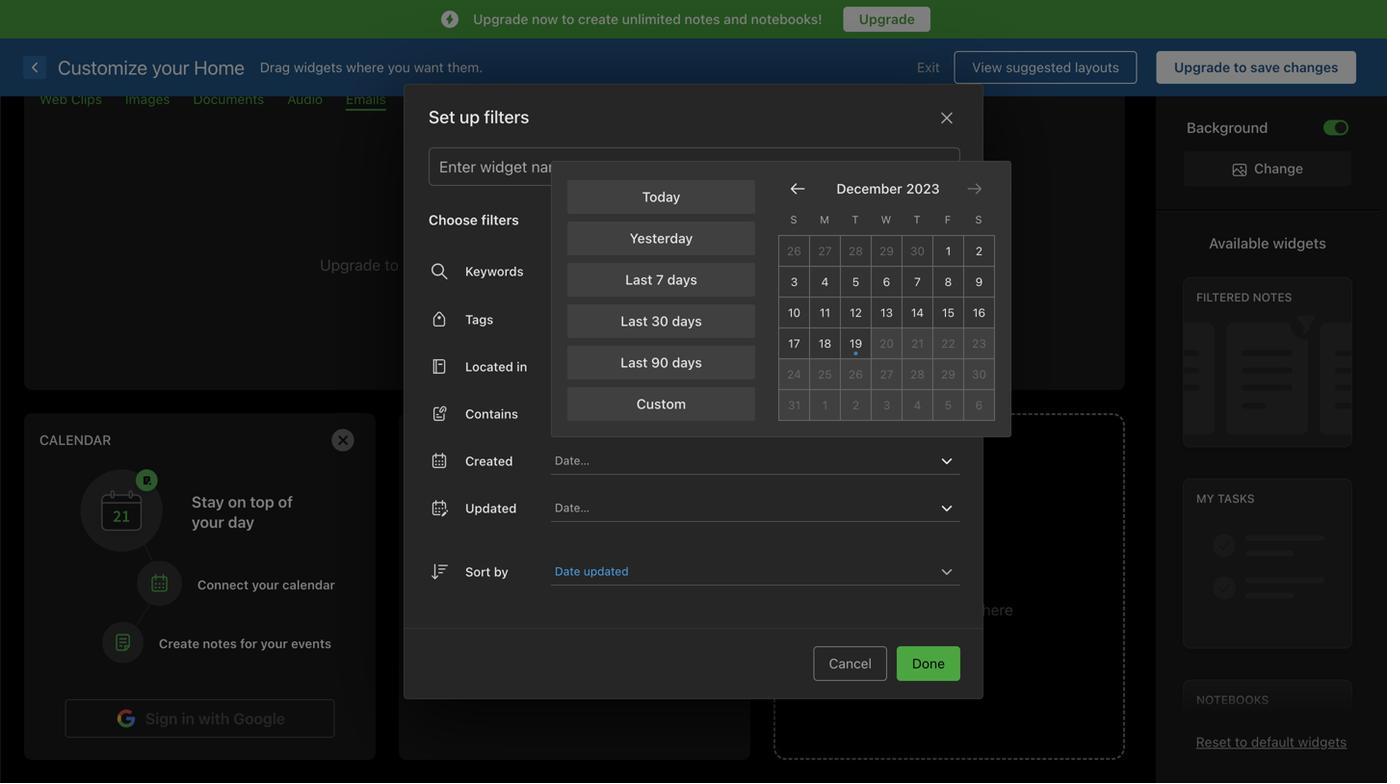Task type: locate. For each thing, give the bounding box(es) containing it.
1 vertical spatial date…
[[555, 501, 590, 515]]

0 horizontal spatial upgrade
[[473, 11, 529, 27]]

1 right "31" 'button'
[[823, 399, 828, 412]]

1 vertical spatial 27
[[880, 368, 894, 381]]

1 horizontal spatial 6
[[976, 399, 983, 412]]

28 up 12
[[849, 244, 864, 258]]

14
[[912, 306, 924, 319]]

2 date… from the top
[[555, 501, 590, 515]]

date… inside "updated date picker" field
[[555, 501, 590, 515]]

1 up 8
[[946, 244, 952, 258]]

sort by
[[466, 565, 509, 579]]

to left save
[[1234, 59, 1248, 75]]

0 horizontal spatial drag
[[260, 59, 290, 75]]

2023 field
[[903, 181, 940, 197]]

1 horizontal spatial 26
[[849, 368, 864, 381]]

13
[[881, 306, 893, 319]]

1 vertical spatial 6
[[976, 399, 983, 412]]

29
[[880, 244, 894, 258], [942, 368, 956, 381]]

last for last 30 days
[[621, 313, 648, 329]]

27
[[819, 244, 832, 258], [880, 368, 894, 381]]

last up the last 30 days
[[626, 272, 653, 288]]

0 vertical spatial 6
[[883, 275, 891, 289]]

upgrade left now
[[473, 11, 529, 27]]

filters right up
[[484, 106, 530, 127]]

t right w
[[914, 213, 921, 226]]

2
[[976, 244, 983, 258], [853, 399, 860, 412]]

reset to default widgets
[[1197, 734, 1348, 750]]

2 vertical spatial days
[[672, 355, 702, 371]]

1 vertical spatial 4 button
[[903, 390, 934, 421]]

3 button down 20 button
[[872, 390, 903, 421]]

change
[[1255, 160, 1304, 176]]

1 vertical spatial 1
[[823, 399, 828, 412]]

t left w
[[852, 213, 859, 226]]

your
[[152, 56, 189, 79]]

1 vertical spatial 3 button
[[872, 390, 903, 421]]

2 vertical spatial 30
[[972, 368, 987, 381]]

0 horizontal spatial 27 button
[[811, 236, 841, 267]]

0 vertical spatial 28
[[849, 244, 864, 258]]

1 horizontal spatial 28 button
[[903, 359, 934, 390]]

s right f on the right of page
[[976, 213, 983, 226]]

20 button
[[872, 329, 903, 359]]

29 button down 22
[[934, 359, 965, 390]]

date… up date
[[555, 501, 590, 515]]

0 horizontal spatial 26
[[787, 244, 802, 258]]

1 vertical spatial to
[[1234, 59, 1248, 75]]

1 horizontal spatial 7
[[915, 275, 921, 289]]

tasks
[[1218, 492, 1255, 505]]

26
[[787, 244, 802, 258], [849, 368, 864, 381]]

1 button right 31
[[811, 390, 841, 421]]

1 vertical spatial 1 button
[[811, 390, 841, 421]]

0 horizontal spatial 4
[[822, 275, 829, 289]]

1 horizontal spatial 26 button
[[841, 359, 872, 390]]

27 button
[[811, 236, 841, 267], [872, 359, 903, 390]]

0 vertical spatial 6 button
[[872, 267, 903, 298]]

0 horizontal spatial 26 button
[[780, 236, 811, 267]]

7 up 14 on the top right of the page
[[915, 275, 921, 289]]

0 vertical spatial 30
[[911, 244, 925, 258]]

to inside "button"
[[1234, 59, 1248, 75]]

6 button up 13
[[872, 267, 903, 298]]

1 horizontal spatial 4 button
[[903, 390, 934, 421]]

0 vertical spatial 2 button
[[965, 236, 996, 267]]

30 up 90
[[652, 313, 669, 329]]

unlimited
[[622, 11, 681, 27]]

last
[[626, 272, 653, 288], [621, 313, 648, 329], [621, 355, 648, 371]]

and
[[724, 11, 748, 27]]

drag for drag widgets here
[[886, 601, 920, 619]]

1 horizontal spatial 30
[[911, 244, 925, 258]]

0 horizontal spatial 27
[[819, 244, 832, 258]]

days for last 90 days
[[672, 355, 702, 371]]

1 vertical spatial 29
[[942, 368, 956, 381]]

widgets
[[294, 59, 343, 75], [1274, 234, 1327, 251], [924, 601, 979, 619], [1299, 734, 1348, 750]]

29 button
[[872, 236, 903, 267], [934, 359, 965, 390]]

7
[[656, 272, 664, 288], [915, 275, 921, 289]]

0 vertical spatial 29 button
[[872, 236, 903, 267]]

1 vertical spatial days
[[672, 313, 702, 329]]

9 button
[[965, 267, 996, 298]]

2 button right "31" 'button'
[[841, 390, 872, 421]]

6 button
[[872, 267, 903, 298], [965, 390, 996, 421]]

exit
[[918, 59, 940, 75]]

29 button down w
[[872, 236, 903, 267]]

0 vertical spatial 30 button
[[903, 236, 934, 267]]

1 date… from the top
[[555, 454, 590, 467]]

27 button down '20'
[[872, 359, 903, 390]]

upgrade up exit button
[[859, 11, 915, 27]]

27 down 20 button
[[880, 368, 894, 381]]

5 button down 22 button
[[934, 390, 965, 421]]

1 vertical spatial 5 button
[[934, 390, 965, 421]]

1 horizontal spatial s
[[976, 213, 983, 226]]

to for upgrade
[[1234, 59, 1248, 75]]

4 button up 11
[[811, 267, 841, 298]]

1 vertical spatial 26
[[849, 368, 864, 381]]

30 up 7 'button'
[[911, 244, 925, 258]]

my
[[1197, 492, 1215, 505]]

to for reset
[[1236, 734, 1248, 750]]

drag up done on the bottom right of page
[[886, 601, 920, 619]]

widgets right default
[[1299, 734, 1348, 750]]

0 vertical spatial 5 button
[[841, 267, 872, 298]]

create
[[578, 11, 619, 27]]

them.
[[448, 59, 483, 75]]

0 vertical spatial last
[[626, 272, 653, 288]]

to right reset
[[1236, 734, 1248, 750]]

1 horizontal spatial 29 button
[[934, 359, 965, 390]]

4 button
[[811, 267, 841, 298], [903, 390, 934, 421]]

widgets left here
[[924, 601, 979, 619]]

1 vertical spatial 3
[[884, 399, 891, 412]]

11 button
[[811, 298, 841, 329]]

30 for 30 button to the left
[[911, 244, 925, 258]]

11
[[820, 306, 831, 319]]

home
[[194, 56, 245, 79]]

Updated Date picker field
[[551, 494, 985, 522]]

1 t from the left
[[852, 213, 859, 226]]

days
[[668, 272, 698, 288], [672, 313, 702, 329], [672, 355, 702, 371]]

1 horizontal spatial upgrade
[[859, 11, 915, 27]]

13 button
[[872, 298, 903, 329]]

drag widgets where you want them.
[[260, 59, 483, 75]]

3 button
[[780, 267, 811, 298], [872, 390, 903, 421]]

1 horizontal spatial 5
[[945, 399, 952, 412]]

drag widgets here
[[886, 601, 1014, 619]]

1 horizontal spatial 2
[[976, 244, 983, 258]]

drag right home
[[260, 59, 290, 75]]

1 vertical spatial 2
[[853, 399, 860, 412]]

0 vertical spatial 29
[[880, 244, 894, 258]]

0 horizontal spatial 5
[[853, 275, 860, 289]]

30 button
[[903, 236, 934, 267], [965, 359, 996, 390]]

12 button
[[841, 298, 872, 329]]

30
[[911, 244, 925, 258], [652, 313, 669, 329], [972, 368, 987, 381]]

2 t from the left
[[914, 213, 921, 226]]

1 vertical spatial 2 button
[[841, 390, 872, 421]]

21
[[912, 337, 924, 350]]

0 vertical spatial 1 button
[[934, 236, 965, 267]]

0 horizontal spatial 3 button
[[780, 267, 811, 298]]

days up the last 30 days
[[668, 272, 698, 288]]

1 horizontal spatial 5 button
[[934, 390, 965, 421]]

5 button up 12
[[841, 267, 872, 298]]

widgets for drag widgets where you want them.
[[294, 59, 343, 75]]

3 down 20 button
[[884, 399, 891, 412]]

2 button up 9
[[965, 236, 996, 267]]

0 vertical spatial 2
[[976, 244, 983, 258]]

upgrade left save
[[1175, 59, 1231, 75]]

5 down 22 button
[[945, 399, 952, 412]]

now
[[532, 11, 558, 27]]

15
[[943, 306, 955, 319]]

8
[[945, 275, 953, 289]]

days down last 7 days
[[672, 313, 702, 329]]

0 vertical spatial 26
[[787, 244, 802, 258]]

upgrade
[[473, 11, 529, 27], [859, 11, 915, 27], [1175, 59, 1231, 75]]

0 vertical spatial days
[[668, 272, 698, 288]]

3 button up the 10
[[780, 267, 811, 298]]

1 horizontal spatial 3 button
[[872, 390, 903, 421]]

date…
[[555, 454, 590, 467], [555, 501, 590, 515]]

4 up 11
[[822, 275, 829, 289]]

29 down 22 button
[[942, 368, 956, 381]]

s
[[791, 213, 798, 226], [976, 213, 983, 226]]

4 down 21 button at the top of the page
[[914, 399, 922, 412]]

december
[[837, 181, 903, 197]]

5 button
[[841, 267, 872, 298], [934, 390, 965, 421]]

26 button down 19
[[841, 359, 872, 390]]

6
[[883, 275, 891, 289], [976, 399, 983, 412]]

0 horizontal spatial 28
[[849, 244, 864, 258]]

t
[[852, 213, 859, 226], [914, 213, 921, 226]]

you
[[388, 59, 410, 75]]

27 down "m"
[[819, 244, 832, 258]]

2 button
[[965, 236, 996, 267], [841, 390, 872, 421]]

1 vertical spatial 27 button
[[872, 359, 903, 390]]

available
[[1210, 234, 1270, 251]]

yesterday
[[630, 230, 693, 246]]

1 horizontal spatial 29
[[942, 368, 956, 381]]

sort
[[466, 565, 491, 579]]

0 vertical spatial drag
[[260, 59, 290, 75]]

date… inside field
[[555, 454, 590, 467]]

6 down 23 button
[[976, 399, 983, 412]]

0 horizontal spatial 29
[[880, 244, 894, 258]]

29 down w
[[880, 244, 894, 258]]

14 button
[[903, 298, 934, 329]]

7 up the last 30 days
[[656, 272, 664, 288]]

6 button down 23 button
[[965, 390, 996, 421]]

set
[[429, 106, 456, 127]]

31
[[788, 399, 801, 412]]

filters
[[484, 106, 530, 127], [481, 212, 519, 228]]

0 horizontal spatial 2
[[853, 399, 860, 412]]

last down last 7 days
[[621, 313, 648, 329]]

where
[[346, 59, 384, 75]]

date… for created
[[555, 454, 590, 467]]

0 horizontal spatial 3
[[791, 275, 798, 289]]

27 button down "m"
[[811, 236, 841, 267]]

5 up 12
[[853, 275, 860, 289]]

changes
[[1284, 59, 1339, 75]]

December field
[[833, 181, 903, 197]]

28
[[849, 244, 864, 258], [911, 368, 925, 381]]

28 button down 21 on the right top
[[903, 359, 934, 390]]

2023
[[907, 181, 940, 197]]

done button
[[897, 647, 961, 681]]

background
[[1187, 119, 1269, 136]]

widgets left where at left
[[294, 59, 343, 75]]

3
[[791, 275, 798, 289], [884, 399, 891, 412]]

1 vertical spatial 4
[[914, 399, 922, 412]]

26 up enter keyword field
[[787, 244, 802, 258]]

25 button
[[811, 359, 841, 390]]

date… right created
[[555, 454, 590, 467]]

last for last 7 days
[[626, 272, 653, 288]]

23
[[973, 337, 987, 350]]

1 horizontal spatial 27 button
[[872, 359, 903, 390]]

1 vertical spatial drag
[[886, 601, 920, 619]]

1 horizontal spatial t
[[914, 213, 921, 226]]

0 horizontal spatial 28 button
[[841, 236, 872, 267]]

1 horizontal spatial 2 button
[[965, 236, 996, 267]]

upgrade inside button
[[859, 11, 915, 27]]

notebooks!
[[751, 11, 823, 27]]

19 button
[[841, 329, 872, 359]]

s left "m"
[[791, 213, 798, 226]]

1 vertical spatial 30
[[652, 313, 669, 329]]

1 horizontal spatial 1
[[946, 244, 952, 258]]

upgrade inside "button"
[[1175, 59, 1231, 75]]

remove image
[[699, 421, 737, 460]]

set up filters
[[429, 106, 530, 127]]

0 horizontal spatial 29 button
[[872, 236, 903, 267]]

w
[[882, 213, 892, 226]]

4 button down 21 button at the top of the page
[[903, 390, 934, 421]]

26 button up the 10
[[780, 236, 811, 267]]

0 vertical spatial 5
[[853, 275, 860, 289]]

1 vertical spatial last
[[621, 313, 648, 329]]

22
[[942, 337, 956, 350]]

0 horizontal spatial 30
[[652, 313, 669, 329]]

1 horizontal spatial 30 button
[[965, 359, 996, 390]]

0 horizontal spatial 1 button
[[811, 390, 841, 421]]

notebooks
[[1197, 693, 1270, 707]]

upgrade button
[[844, 7, 931, 32]]

located in
[[466, 359, 528, 374]]

0 horizontal spatial 2 button
[[841, 390, 872, 421]]

3 up the 10
[[791, 275, 798, 289]]

2 vertical spatial last
[[621, 355, 648, 371]]

to right now
[[562, 11, 575, 27]]

26 for the bottommost 26 button
[[849, 368, 864, 381]]

filters right choose
[[481, 212, 519, 228]]

widgets right "available"
[[1274, 234, 1327, 251]]

updated
[[584, 565, 629, 578]]

days right 90
[[672, 355, 702, 371]]

0 horizontal spatial 1
[[823, 399, 828, 412]]

30 down 23 button
[[972, 368, 987, 381]]

2 up 9
[[976, 244, 983, 258]]

30 for bottom 30 button
[[972, 368, 987, 381]]

1 button up 8
[[934, 236, 965, 267]]

18 button
[[811, 329, 841, 359]]

m
[[820, 213, 830, 226]]

last 90 days
[[621, 355, 702, 371]]

6 up 13
[[883, 275, 891, 289]]

filtered
[[1197, 290, 1250, 304]]

28 button up 12
[[841, 236, 872, 267]]

28 down 21 button at the top of the page
[[911, 368, 925, 381]]

2 horizontal spatial upgrade
[[1175, 59, 1231, 75]]

2 right "31" 'button'
[[853, 399, 860, 412]]

last left 90
[[621, 355, 648, 371]]

26 right 25 button
[[849, 368, 864, 381]]



Task type: describe. For each thing, give the bounding box(es) containing it.
Sort by field
[[551, 558, 961, 586]]

0 vertical spatial to
[[562, 11, 575, 27]]

done
[[913, 656, 945, 672]]

7 inside 'button'
[[915, 275, 921, 289]]

24
[[788, 368, 802, 381]]

drag for drag widgets where you want them.
[[260, 59, 290, 75]]

Created Date picker field
[[551, 447, 985, 475]]

date
[[555, 565, 581, 578]]

 input text field
[[634, 558, 936, 585]]

19
[[850, 337, 863, 350]]

21 button
[[903, 329, 934, 359]]

0 vertical spatial 28 button
[[841, 236, 872, 267]]

1 vertical spatial filters
[[481, 212, 519, 228]]

custom
[[637, 396, 686, 412]]

0 vertical spatial filters
[[484, 106, 530, 127]]

7 button
[[903, 267, 934, 298]]

1 vertical spatial 26 button
[[841, 359, 872, 390]]

upgrade for upgrade now to create unlimited notes and notebooks!
[[473, 11, 529, 27]]

1 horizontal spatial 27
[[880, 368, 894, 381]]

want
[[414, 59, 444, 75]]

date updated button
[[555, 560, 632, 583]]

5 for bottom 5 button
[[945, 399, 952, 412]]

widgets for drag widgets here
[[924, 601, 979, 619]]

default
[[1252, 734, 1295, 750]]

23 button
[[965, 329, 996, 359]]

cancel button
[[814, 647, 888, 681]]

upgrade for upgrade
[[859, 11, 915, 27]]

today
[[643, 189, 681, 205]]

days for last 7 days
[[668, 272, 698, 288]]

remove image
[[324, 421, 362, 460]]

26 for 26 button to the top
[[787, 244, 802, 258]]

Enter keyword field
[[551, 263, 961, 285]]

22 button
[[934, 329, 965, 359]]

0 horizontal spatial 30 button
[[903, 236, 934, 267]]

17 button
[[780, 329, 811, 359]]

upgrade for upgrade to save changes
[[1175, 59, 1231, 75]]

16
[[973, 306, 986, 319]]

customize your home
[[58, 56, 245, 79]]

reset to default widgets button
[[1197, 734, 1348, 750]]

18
[[819, 337, 832, 350]]

date… for updated
[[555, 501, 590, 515]]

created
[[466, 454, 513, 468]]

view suggested layouts button
[[955, 51, 1138, 84]]

0 horizontal spatial 6 button
[[872, 267, 903, 298]]

24 button
[[780, 359, 811, 390]]

0 horizontal spatial 5 button
[[841, 267, 872, 298]]

close image
[[936, 106, 959, 130]]

change button
[[1185, 151, 1352, 186]]

cancel
[[829, 656, 872, 672]]

1 horizontal spatial 28
[[911, 368, 925, 381]]

0 vertical spatial 4
[[822, 275, 829, 289]]

20
[[880, 337, 894, 350]]

1 horizontal spatial 4
[[914, 399, 922, 412]]

9
[[976, 275, 983, 289]]

0 vertical spatial 27 button
[[811, 236, 841, 267]]

Enter widget name (optional) text field
[[438, 148, 952, 185]]

upgrade to save changes button
[[1157, 51, 1357, 84]]

view
[[973, 59, 1003, 75]]

available widgets
[[1210, 234, 1327, 251]]

december 2023
[[837, 181, 940, 197]]

last for last 90 days
[[621, 355, 648, 371]]

2 for topmost 2 button
[[976, 244, 983, 258]]

1 vertical spatial 6 button
[[965, 390, 996, 421]]

located
[[466, 359, 514, 374]]

exit button
[[903, 51, 955, 84]]

up
[[460, 106, 480, 127]]

12
[[850, 306, 863, 319]]

last 30 days
[[621, 313, 702, 329]]

1 horizontal spatial 3
[[884, 399, 891, 412]]

notes
[[685, 11, 721, 27]]

0 vertical spatial 4 button
[[811, 267, 841, 298]]

by
[[494, 565, 509, 579]]

view suggested layouts
[[973, 59, 1120, 75]]

8 button
[[934, 267, 965, 298]]

notes
[[1254, 290, 1293, 304]]

31 button
[[780, 390, 811, 421]]

0 vertical spatial 3 button
[[780, 267, 811, 298]]

last 7 days
[[626, 272, 698, 288]]

date updated
[[555, 565, 629, 578]]

keywords
[[466, 264, 524, 278]]

25
[[818, 368, 833, 381]]

2 s from the left
[[976, 213, 983, 226]]

15 button
[[934, 298, 965, 329]]

0 vertical spatial 3
[[791, 275, 798, 289]]

days for last 30 days
[[672, 313, 702, 329]]

1 vertical spatial 28 button
[[903, 359, 934, 390]]

0 horizontal spatial 7
[[656, 272, 664, 288]]

10
[[788, 306, 801, 319]]

16 button
[[965, 298, 996, 329]]

1 s from the left
[[791, 213, 798, 226]]

0 vertical spatial 26 button
[[780, 236, 811, 267]]

10 button
[[780, 298, 811, 329]]

1 horizontal spatial 1 button
[[934, 236, 965, 267]]

2 for the bottom 2 button
[[853, 399, 860, 412]]

save
[[1251, 59, 1281, 75]]

0 horizontal spatial 6
[[883, 275, 891, 289]]

upgrade to save changes
[[1175, 59, 1339, 75]]

suggested
[[1006, 59, 1072, 75]]

5 for the leftmost 5 button
[[853, 275, 860, 289]]

0 vertical spatial 1
[[946, 244, 952, 258]]

upgrade now to create unlimited notes and notebooks!
[[473, 11, 823, 27]]

0 vertical spatial 27
[[819, 244, 832, 258]]

1 vertical spatial 29 button
[[934, 359, 965, 390]]

in
[[517, 359, 528, 374]]

1 vertical spatial 30 button
[[965, 359, 996, 390]]

choose filters
[[429, 212, 519, 228]]

90
[[652, 355, 669, 371]]

tags
[[466, 312, 494, 326]]

customize
[[58, 56, 148, 79]]

widgets for available widgets
[[1274, 234, 1327, 251]]



Task type: vqa. For each thing, say whether or not it's contained in the screenshot.
8
yes



